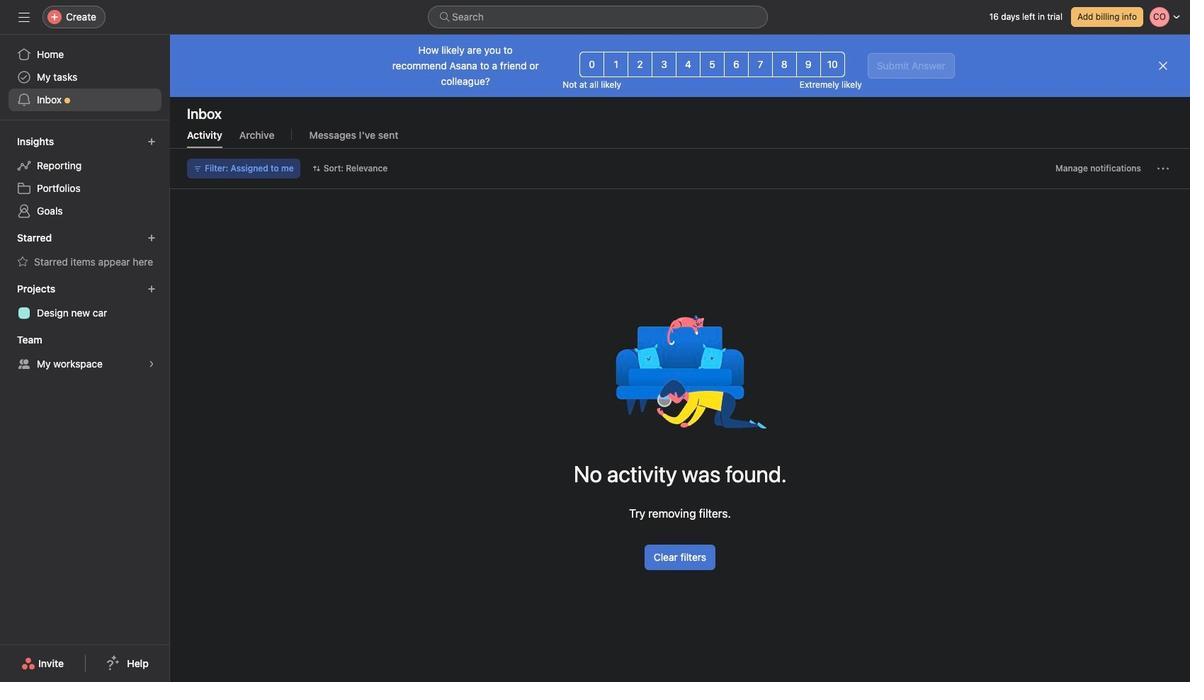 Task type: describe. For each thing, give the bounding box(es) containing it.
starred element
[[0, 225, 170, 276]]

teams element
[[0, 327, 170, 378]]

add items to starred image
[[147, 234, 156, 242]]



Task type: locate. For each thing, give the bounding box(es) containing it.
list box
[[428, 6, 768, 28]]

insights element
[[0, 129, 170, 225]]

option group
[[580, 52, 845, 77]]

None radio
[[580, 52, 604, 77], [604, 52, 629, 77], [652, 52, 677, 77], [676, 52, 701, 77], [772, 52, 797, 77], [796, 52, 821, 77], [820, 52, 845, 77], [580, 52, 604, 77], [604, 52, 629, 77], [652, 52, 677, 77], [676, 52, 701, 77], [772, 52, 797, 77], [796, 52, 821, 77], [820, 52, 845, 77]]

sort: relevance image
[[312, 164, 321, 173]]

dismiss image
[[1158, 60, 1169, 72]]

hide sidebar image
[[18, 11, 30, 23]]

projects element
[[0, 276, 170, 327]]

new insights image
[[147, 137, 156, 146]]

global element
[[0, 35, 170, 120]]

see details, my workspace image
[[147, 360, 156, 368]]

more actions image
[[1158, 163, 1169, 174]]

new project or portfolio image
[[147, 285, 156, 293]]

None radio
[[628, 52, 653, 77], [700, 52, 725, 77], [724, 52, 749, 77], [748, 52, 773, 77], [628, 52, 653, 77], [700, 52, 725, 77], [724, 52, 749, 77], [748, 52, 773, 77]]



Task type: vqa. For each thing, say whether or not it's contained in the screenshot.
"See details, My workspace" image
yes



